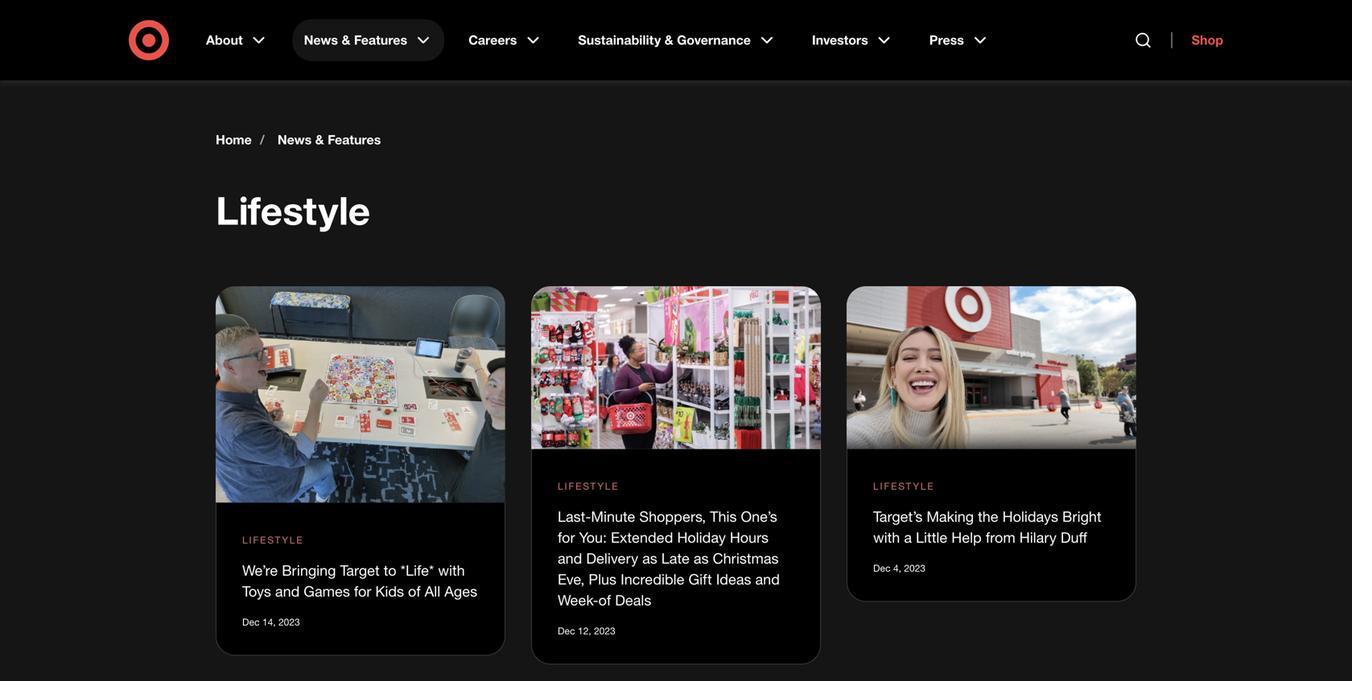 Task type: vqa. For each thing, say whether or not it's contained in the screenshot.


Task type: describe. For each thing, give the bounding box(es) containing it.
duff
[[1061, 529, 1087, 547]]

1 vertical spatial news
[[278, 132, 312, 148]]

bringing
[[282, 562, 336, 579]]

shoppers,
[[639, 508, 706, 526]]

games
[[304, 583, 350, 600]]

we're bringing target to *life* with toys and games for kids of all ages link
[[242, 562, 477, 600]]

little
[[916, 529, 948, 547]]

ages
[[444, 583, 477, 600]]

from
[[986, 529, 1015, 547]]

the
[[978, 508, 999, 526]]

1 vertical spatial features
[[328, 132, 381, 148]]

incredible
[[621, 571, 685, 588]]

all
[[425, 583, 440, 600]]

help
[[952, 529, 982, 547]]

a
[[904, 529, 912, 547]]

news & features for the top news & features link
[[304, 32, 407, 48]]

this
[[710, 508, 737, 526]]

last-
[[558, 508, 591, 526]]

news & features for the bottommost news & features link
[[278, 132, 381, 148]]

actress hilary duff smiling outside a target store. image
[[847, 287, 1136, 450]]

toys
[[242, 583, 271, 600]]

& for the bottommost news & features link
[[315, 132, 324, 148]]

extended
[[611, 529, 673, 547]]

target
[[340, 562, 380, 579]]

governance
[[677, 32, 751, 48]]

we're bringing target to *life* with toys and games for kids of all ages
[[242, 562, 477, 600]]

last-minute shoppers, this one's for you: extended holiday hours and delivery as late as christmas eve, plus incredible gift ideas and week-of deals
[[558, 508, 780, 609]]

target's making the holidays bright with a little help from hilary duff
[[873, 508, 1101, 547]]

dec 14, 2023
[[242, 616, 300, 628]]

0 vertical spatial news & features link
[[293, 19, 444, 61]]

we're
[[242, 562, 278, 579]]

investors
[[812, 32, 868, 48]]

*life*
[[400, 562, 434, 579]]

with for target's making the holidays bright with a little help from hilary duff
[[873, 529, 900, 547]]

press link
[[918, 19, 1001, 61]]

last-minute shoppers, this one's for you: extended holiday hours and delivery as late as christmas eve, plus incredible gift ideas and week-of deals link
[[558, 508, 780, 609]]

christmas
[[713, 550, 779, 567]]

about link
[[195, 19, 280, 61]]

dec 12, 2023
[[558, 625, 615, 637]]

bright
[[1062, 508, 1101, 526]]

1 as from the left
[[642, 550, 657, 567]]

& for the top news & features link
[[342, 32, 350, 48]]

dec for we're bringing target to *life* with toys and games for kids of all ages
[[242, 616, 260, 628]]

one's
[[741, 508, 777, 526]]

press
[[929, 32, 964, 48]]

1 horizontal spatial and
[[558, 550, 582, 567]]

home
[[216, 132, 252, 148]]

& for sustainability & governance link
[[665, 32, 673, 48]]

of inside we're bringing target to *life* with toys and games for kids of all ages
[[408, 583, 421, 600]]

for inside we're bringing target to *life* with toys and games for kids of all ages
[[354, 583, 371, 600]]

2023 for last-minute shoppers, this one's for you: extended holiday hours and delivery as late as christmas eve, plus incredible gift ideas and week-of deals
[[594, 625, 615, 637]]

2023 for target's making the holidays bright with a little help from hilary duff
[[904, 563, 926, 575]]

plus
[[589, 571, 617, 588]]

careers link
[[457, 19, 554, 61]]

lifestyle for target's making the holidays bright with a little help from hilary duff
[[873, 481, 935, 493]]

shop link
[[1171, 32, 1223, 48]]

12,
[[578, 625, 591, 637]]



Task type: locate. For each thing, give the bounding box(es) containing it.
lifestyle link up target's
[[873, 479, 935, 494]]

and down bringing
[[275, 583, 300, 600]]

0 horizontal spatial lifestyle link
[[242, 533, 304, 548]]

target associate creative director ted halbur and senior graphic designer kelvin lee seated at a table playing the game of life: target edition. image
[[216, 287, 505, 503]]

home link
[[216, 132, 252, 148]]

kids
[[375, 583, 404, 600]]

lifestyle link up we're
[[242, 533, 304, 548]]

lifestyle for we're bringing target to *life* with toys and games for kids of all ages
[[242, 534, 304, 546]]

news & features
[[304, 32, 407, 48], [278, 132, 381, 148]]

& inside sustainability & governance link
[[665, 32, 673, 48]]

1 horizontal spatial for
[[558, 529, 575, 547]]

0 horizontal spatial with
[[438, 562, 465, 579]]

for down target
[[354, 583, 371, 600]]

dec
[[873, 563, 891, 575], [242, 616, 260, 628], [558, 625, 575, 637]]

to
[[384, 562, 396, 579]]

2 as from the left
[[694, 550, 709, 567]]

14,
[[262, 616, 276, 628]]

features
[[354, 32, 407, 48], [328, 132, 381, 148]]

1 horizontal spatial dec
[[558, 625, 575, 637]]

and
[[558, 550, 582, 567], [755, 571, 780, 588], [275, 583, 300, 600]]

2023 right 12,
[[594, 625, 615, 637]]

hilary
[[1019, 529, 1057, 547]]

0 horizontal spatial of
[[408, 583, 421, 600]]

&
[[342, 32, 350, 48], [665, 32, 673, 48], [315, 132, 324, 148]]

late
[[661, 550, 690, 567]]

gift
[[689, 571, 712, 588]]

sustainability
[[578, 32, 661, 48]]

target's making the holidays bright with a little help from hilary duff link
[[873, 508, 1101, 547]]

1 horizontal spatial of
[[598, 592, 611, 609]]

2023 right the '14,'
[[278, 616, 300, 628]]

sustainability & governance
[[578, 32, 751, 48]]

news
[[304, 32, 338, 48], [278, 132, 312, 148]]

dec left 4,
[[873, 563, 891, 575]]

holiday
[[677, 529, 726, 547]]

of inside last-minute shoppers, this one's for you: extended holiday hours and delivery as late as christmas eve, plus incredible gift ideas and week-of deals
[[598, 592, 611, 609]]

of
[[408, 583, 421, 600], [598, 592, 611, 609]]

1 vertical spatial news & features link
[[278, 132, 381, 148]]

with
[[873, 529, 900, 547], [438, 562, 465, 579]]

lifestyle link
[[558, 479, 619, 494], [873, 479, 935, 494], [242, 533, 304, 548]]

0 vertical spatial news & features
[[304, 32, 407, 48]]

target's
[[873, 508, 923, 526]]

0 horizontal spatial and
[[275, 583, 300, 600]]

as down "holiday"
[[694, 550, 709, 567]]

with inside we're bringing target to *life* with toys and games for kids of all ages
[[438, 562, 465, 579]]

1 vertical spatial news & features
[[278, 132, 381, 148]]

lifestyle link for target's
[[873, 479, 935, 494]]

deals
[[615, 592, 651, 609]]

0 horizontal spatial as
[[642, 550, 657, 567]]

you:
[[579, 529, 607, 547]]

2 horizontal spatial 2023
[[904, 563, 926, 575]]

for down last-
[[558, 529, 575, 547]]

news & features link
[[293, 19, 444, 61], [278, 132, 381, 148]]

2023
[[904, 563, 926, 575], [278, 616, 300, 628], [594, 625, 615, 637]]

0 horizontal spatial 2023
[[278, 616, 300, 628]]

and up eve,
[[558, 550, 582, 567]]

0 vertical spatial features
[[354, 32, 407, 48]]

with up ages
[[438, 562, 465, 579]]

dec left the '14,'
[[242, 616, 260, 628]]

2 horizontal spatial &
[[665, 32, 673, 48]]

0 horizontal spatial &
[[315, 132, 324, 148]]

week-
[[558, 592, 598, 609]]

for inside last-minute shoppers, this one's for you: extended holiday hours and delivery as late as christmas eve, plus incredible gift ideas and week-of deals
[[558, 529, 575, 547]]

lifestyle link for last-
[[558, 479, 619, 494]]

2 horizontal spatial lifestyle link
[[873, 479, 935, 494]]

and inside we're bringing target to *life* with toys and games for kids of all ages
[[275, 583, 300, 600]]

investors link
[[801, 19, 905, 61]]

dec for last-minute shoppers, this one's for you: extended holiday hours and delivery as late as christmas eve, plus incredible gift ideas and week-of deals
[[558, 625, 575, 637]]

dec left 12,
[[558, 625, 575, 637]]

2 horizontal spatial dec
[[873, 563, 891, 575]]

of left all
[[408, 583, 421, 600]]

with left a on the right of the page
[[873, 529, 900, 547]]

as
[[642, 550, 657, 567], [694, 550, 709, 567]]

0 horizontal spatial dec
[[242, 616, 260, 628]]

delivery
[[586, 550, 638, 567]]

for
[[558, 529, 575, 547], [354, 583, 371, 600]]

about
[[206, 32, 243, 48]]

as up incredible on the bottom of the page
[[642, 550, 657, 567]]

careers
[[468, 32, 517, 48]]

lifestyle link up last-
[[558, 479, 619, 494]]

eve,
[[558, 571, 585, 588]]

2 horizontal spatial and
[[755, 571, 780, 588]]

1 horizontal spatial with
[[873, 529, 900, 547]]

dec 4, 2023
[[873, 563, 926, 575]]

with for we're bringing target to *life* with toys and games for kids of all ages
[[438, 562, 465, 579]]

1 horizontal spatial lifestyle link
[[558, 479, 619, 494]]

holidays
[[1003, 508, 1058, 526]]

2023 right 4,
[[904, 563, 926, 575]]

0 vertical spatial news
[[304, 32, 338, 48]]

a target guest shopping in a section full of holiday items. image
[[531, 287, 821, 450]]

1 horizontal spatial as
[[694, 550, 709, 567]]

sustainability & governance link
[[567, 19, 788, 61]]

4,
[[893, 563, 901, 575]]

lifestyle
[[216, 187, 370, 234], [558, 481, 619, 493], [873, 481, 935, 493], [242, 534, 304, 546]]

ideas
[[716, 571, 751, 588]]

2023 for we're bringing target to *life* with toys and games for kids of all ages
[[278, 616, 300, 628]]

0 horizontal spatial for
[[354, 583, 371, 600]]

lifestyle for last-minute shoppers, this one's for you: extended holiday hours and delivery as late as christmas eve, plus incredible gift ideas and week-of deals
[[558, 481, 619, 493]]

with inside target's making the holidays bright with a little help from hilary duff
[[873, 529, 900, 547]]

1 vertical spatial for
[[354, 583, 371, 600]]

making
[[927, 508, 974, 526]]

and down christmas
[[755, 571, 780, 588]]

lifestyle link for we're
[[242, 533, 304, 548]]

dec for target's making the holidays bright with a little help from hilary duff
[[873, 563, 891, 575]]

minute
[[591, 508, 635, 526]]

1 horizontal spatial 2023
[[594, 625, 615, 637]]

of down plus in the left bottom of the page
[[598, 592, 611, 609]]

shop
[[1192, 32, 1223, 48]]

0 vertical spatial with
[[873, 529, 900, 547]]

1 horizontal spatial &
[[342, 32, 350, 48]]

hours
[[730, 529, 769, 547]]

0 vertical spatial for
[[558, 529, 575, 547]]

1 vertical spatial with
[[438, 562, 465, 579]]



